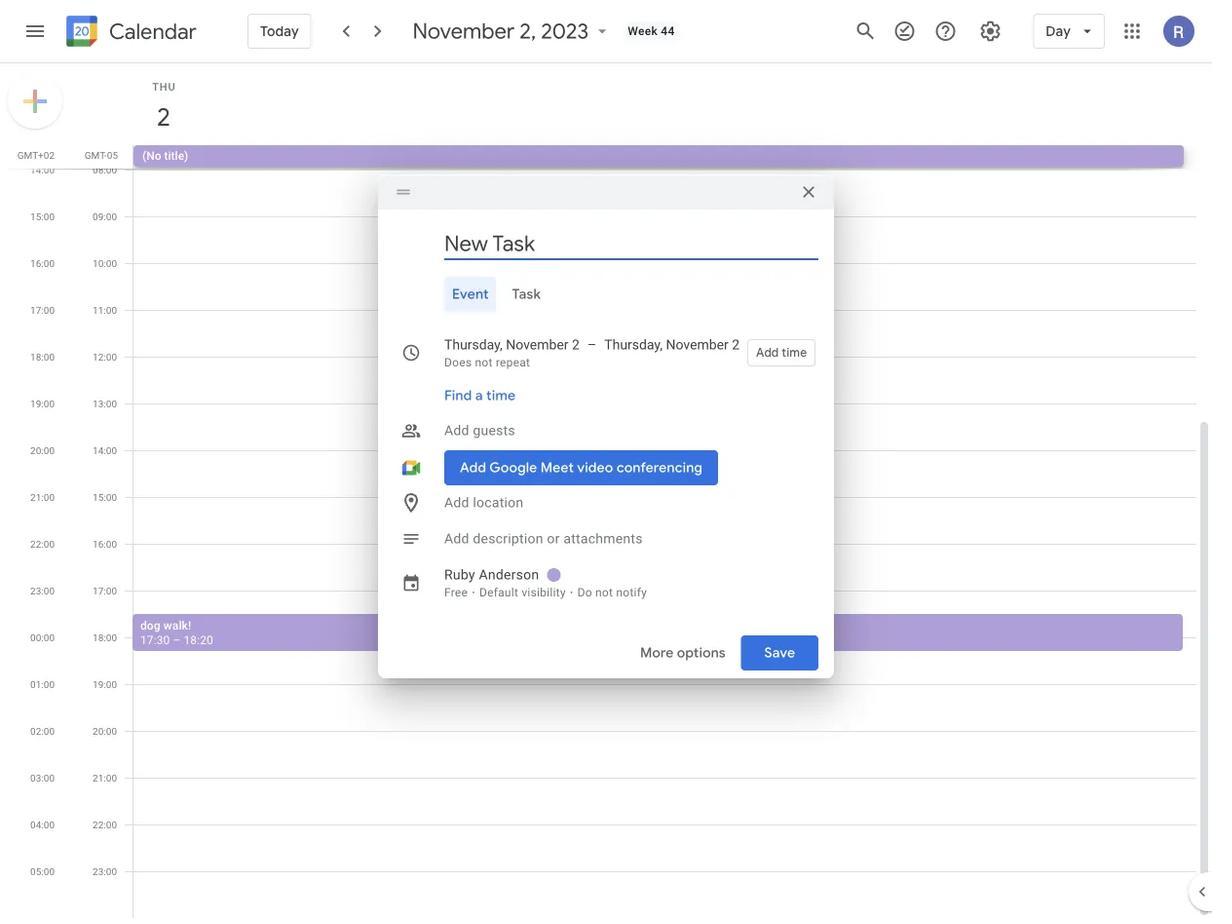 Task type: describe. For each thing, give the bounding box(es) containing it.
task
[[512, 286, 541, 303]]

add guests button
[[437, 413, 819, 448]]

event
[[452, 286, 489, 303]]

(no
[[142, 149, 161, 163]]

1 horizontal spatial time
[[782, 345, 807, 360]]

add description or attachments
[[444, 531, 643, 547]]

dog
[[140, 618, 161, 632]]

week 44
[[628, 24, 675, 38]]

ruby anderson
[[444, 567, 539, 583]]

day
[[1046, 22, 1071, 40]]

week
[[628, 24, 658, 38]]

location
[[473, 495, 524, 511]]

anderson
[[479, 567, 539, 583]]

(no title)
[[142, 149, 188, 163]]

1 horizontal spatial 17:00
[[93, 585, 117, 596]]

november 2, 2023
[[413, 18, 589, 45]]

repeat
[[496, 356, 530, 369]]

01:00
[[30, 678, 55, 690]]

(no title) row
[[125, 145, 1212, 169]]

thu
[[152, 80, 176, 93]]

17:30
[[140, 633, 170, 647]]

thursday, november 2 – thursday, november 2 does not repeat
[[444, 337, 740, 369]]

0 vertical spatial 21:00
[[30, 491, 55, 503]]

1 vertical spatial 16:00
[[93, 538, 117, 550]]

05
[[107, 149, 118, 161]]

2,
[[520, 18, 536, 45]]

ruby
[[444, 567, 475, 583]]

add for add guests
[[444, 422, 469, 439]]

44
[[661, 24, 675, 38]]

default visibility
[[480, 586, 566, 599]]

1 horizontal spatial 2
[[572, 337, 580, 353]]

0 horizontal spatial 16:00
[[30, 257, 55, 269]]

event button
[[444, 277, 497, 312]]

calendar heading
[[105, 18, 197, 45]]

add location
[[444, 495, 524, 511]]

10:00
[[93, 257, 117, 269]]

guests
[[473, 422, 515, 439]]

task button
[[505, 277, 549, 312]]

to element
[[588, 335, 597, 355]]

do
[[578, 586, 592, 599]]

1 vertical spatial 18:00
[[93, 632, 117, 643]]

2023
[[541, 18, 589, 45]]

gmt-05
[[85, 149, 118, 161]]

thu 2
[[152, 80, 176, 133]]

0 horizontal spatial 22:00
[[30, 538, 55, 550]]

notify
[[616, 586, 647, 599]]

11:00
[[93, 304, 117, 316]]

tab list containing event
[[394, 277, 819, 312]]

add for add location
[[444, 495, 469, 511]]

18:20
[[184, 633, 213, 647]]

1 horizontal spatial 15:00
[[93, 491, 117, 503]]

november up the repeat
[[506, 337, 569, 353]]

gmt-
[[85, 149, 107, 161]]

walk!
[[164, 618, 191, 632]]

2 grid
[[0, 63, 1212, 919]]

add for add time
[[756, 345, 779, 360]]

0 horizontal spatial time
[[486, 387, 516, 404]]

does
[[444, 356, 472, 369]]

free
[[444, 586, 468, 599]]



Task type: vqa. For each thing, say whether or not it's contained in the screenshot.
Thursday,
yes



Task type: locate. For each thing, give the bounding box(es) containing it.
0 horizontal spatial –
[[173, 633, 181, 647]]

19:00
[[30, 398, 55, 409], [93, 678, 117, 690]]

08:00
[[93, 164, 117, 175]]

find a time
[[444, 387, 516, 404]]

13:00
[[93, 398, 117, 409]]

thursday, up does at the top
[[444, 337, 503, 353]]

calendar element
[[62, 12, 197, 55]]

tab list
[[394, 277, 819, 312]]

2 horizontal spatial 2
[[732, 337, 740, 353]]

15:00 down gmt+02
[[30, 211, 55, 222]]

main drawer image
[[23, 19, 47, 43]]

22:00
[[30, 538, 55, 550], [93, 819, 117, 830]]

23:00 up 00:00
[[30, 585, 55, 596]]

visibility
[[522, 586, 566, 599]]

or
[[547, 531, 560, 547]]

15:00
[[30, 211, 55, 222], [93, 491, 117, 503]]

0 vertical spatial –
[[588, 337, 597, 353]]

not inside thursday, november 2 – thursday, november 2 does not repeat
[[475, 356, 493, 369]]

0 horizontal spatial 19:00
[[30, 398, 55, 409]]

–
[[588, 337, 597, 353], [173, 633, 181, 647]]

21:00
[[30, 491, 55, 503], [93, 772, 117, 784]]

settings menu image
[[979, 19, 1002, 43]]

Add title and time text field
[[444, 229, 819, 258]]

1 horizontal spatial 20:00
[[93, 725, 117, 737]]

02:00
[[30, 725, 55, 737]]

today
[[260, 22, 299, 40]]

gmt+02
[[17, 149, 55, 161]]

not right does at the top
[[475, 356, 493, 369]]

1 horizontal spatial 14:00
[[93, 444, 117, 456]]

– inside dog walk! 17:30 – 18:20
[[173, 633, 181, 647]]

0 vertical spatial 18:00
[[30, 351, 55, 363]]

time
[[782, 345, 807, 360], [486, 387, 516, 404]]

1 vertical spatial 15:00
[[93, 491, 117, 503]]

find
[[444, 387, 472, 404]]

0 horizontal spatial not
[[475, 356, 493, 369]]

03:00
[[30, 772, 55, 784]]

20:00
[[30, 444, 55, 456], [93, 725, 117, 737]]

0 vertical spatial 14:00
[[30, 164, 55, 175]]

add time button
[[748, 339, 816, 366]]

14:00 down gmt+02
[[30, 164, 55, 175]]

do not notify
[[578, 586, 647, 599]]

00:00
[[30, 632, 55, 643]]

15:00 down "13:00"
[[93, 491, 117, 503]]

0 horizontal spatial 14:00
[[30, 164, 55, 175]]

november left 2,
[[413, 18, 515, 45]]

not right do
[[596, 586, 613, 599]]

1 horizontal spatial thursday,
[[605, 337, 663, 353]]

1 vertical spatial not
[[596, 586, 613, 599]]

0 horizontal spatial 2
[[155, 101, 169, 133]]

1 vertical spatial –
[[173, 633, 181, 647]]

23:00
[[30, 585, 55, 596], [93, 865, 117, 877]]

dog walk! 17:30 – 18:20
[[140, 618, 213, 647]]

(no title) button
[[134, 145, 1184, 167]]

add guests
[[444, 422, 515, 439]]

2 down thu
[[155, 101, 169, 133]]

attachments
[[564, 531, 643, 547]]

0 horizontal spatial 18:00
[[30, 351, 55, 363]]

1 vertical spatial 17:00
[[93, 585, 117, 596]]

add inside add guests dropdown button
[[444, 422, 469, 439]]

not
[[475, 356, 493, 369], [596, 586, 613, 599]]

14:00
[[30, 164, 55, 175], [93, 444, 117, 456]]

1 horizontal spatial 19:00
[[93, 678, 117, 690]]

0 vertical spatial 20:00
[[30, 444, 55, 456]]

1 horizontal spatial –
[[588, 337, 597, 353]]

add for add description or attachments
[[444, 531, 469, 547]]

1 vertical spatial 19:00
[[93, 678, 117, 690]]

0 vertical spatial not
[[475, 356, 493, 369]]

0 vertical spatial 17:00
[[30, 304, 55, 316]]

18:00 left dog
[[93, 632, 117, 643]]

1 horizontal spatial 21:00
[[93, 772, 117, 784]]

18:00
[[30, 351, 55, 363], [93, 632, 117, 643]]

2
[[155, 101, 169, 133], [572, 337, 580, 353], [732, 337, 740, 353]]

0 vertical spatial 16:00
[[30, 257, 55, 269]]

0 horizontal spatial 15:00
[[30, 211, 55, 222]]

0 vertical spatial time
[[782, 345, 807, 360]]

2 left to element
[[572, 337, 580, 353]]

1 vertical spatial 22:00
[[93, 819, 117, 830]]

1 horizontal spatial 18:00
[[93, 632, 117, 643]]

1 thursday, from the left
[[444, 337, 503, 353]]

0 horizontal spatial thursday,
[[444, 337, 503, 353]]

1 horizontal spatial not
[[596, 586, 613, 599]]

0 horizontal spatial 21:00
[[30, 491, 55, 503]]

14:00 down "13:00"
[[93, 444, 117, 456]]

1 vertical spatial 21:00
[[93, 772, 117, 784]]

1 horizontal spatial 23:00
[[93, 865, 117, 877]]

1 vertical spatial 23:00
[[93, 865, 117, 877]]

2 left 'add time' button
[[732, 337, 740, 353]]

day button
[[1033, 8, 1105, 55]]

0 vertical spatial 15:00
[[30, 211, 55, 222]]

add inside 'add time' button
[[756, 345, 779, 360]]

17:00
[[30, 304, 55, 316], [93, 585, 117, 596]]

a
[[475, 387, 483, 404]]

18:00 left 12:00
[[30, 351, 55, 363]]

12:00
[[93, 351, 117, 363]]

2 thursday, from the left
[[605, 337, 663, 353]]

0 vertical spatial 19:00
[[30, 398, 55, 409]]

add
[[756, 345, 779, 360], [444, 422, 469, 439], [444, 495, 469, 511], [444, 531, 469, 547]]

22:00 right 04:00
[[93, 819, 117, 830]]

1 horizontal spatial 16:00
[[93, 538, 117, 550]]

1 vertical spatial 14:00
[[93, 444, 117, 456]]

today button
[[248, 8, 312, 55]]

1 vertical spatial time
[[486, 387, 516, 404]]

thursday, november 2 element
[[141, 95, 186, 139]]

find a time button
[[437, 378, 524, 413]]

description
[[473, 531, 543, 547]]

19:00 left "13:00"
[[30, 398, 55, 409]]

1 vertical spatial 20:00
[[93, 725, 117, 737]]

0 horizontal spatial 17:00
[[30, 304, 55, 316]]

add time
[[756, 345, 807, 360]]

– for thursday,
[[588, 337, 597, 353]]

2 inside thu 2
[[155, 101, 169, 133]]

04:00
[[30, 819, 55, 830]]

22:00 up 00:00
[[30, 538, 55, 550]]

16:00
[[30, 257, 55, 269], [93, 538, 117, 550]]

november left 'add time' button
[[666, 337, 729, 353]]

0 horizontal spatial 23:00
[[30, 585, 55, 596]]

19:00 right 01:00 at the bottom left of the page
[[93, 678, 117, 690]]

0 horizontal spatial 20:00
[[30, 444, 55, 456]]

november
[[413, 18, 515, 45], [506, 337, 569, 353], [666, 337, 729, 353]]

default
[[480, 586, 519, 599]]

– for 18:20
[[173, 633, 181, 647]]

title)
[[164, 149, 188, 163]]

05:00
[[30, 865, 55, 877]]

thursday, right to element
[[605, 337, 663, 353]]

23:00 right 05:00 on the bottom
[[93, 865, 117, 877]]

– inside thursday, november 2 – thursday, november 2 does not repeat
[[588, 337, 597, 353]]

0 vertical spatial 23:00
[[30, 585, 55, 596]]

calendar
[[109, 18, 197, 45]]

november 2, 2023 button
[[405, 18, 620, 45]]

0 vertical spatial 22:00
[[30, 538, 55, 550]]

thursday,
[[444, 337, 503, 353], [605, 337, 663, 353]]

09:00
[[93, 211, 117, 222]]

1 horizontal spatial 22:00
[[93, 819, 117, 830]]



